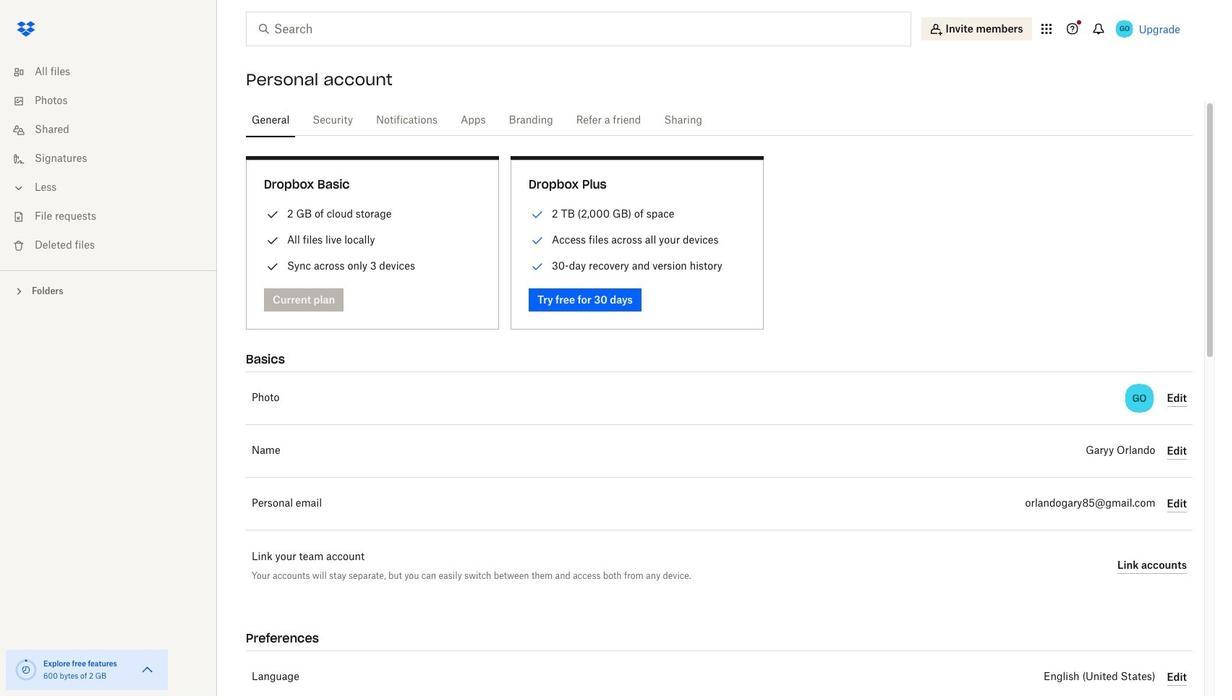 Task type: describe. For each thing, give the bounding box(es) containing it.
quota usage progress bar
[[14, 659, 38, 682]]

quota usage image
[[14, 659, 38, 682]]

recommended image
[[529, 258, 546, 276]]

dropbox image
[[12, 14, 41, 43]]

Search text field
[[274, 20, 881, 38]]



Task type: locate. For each thing, give the bounding box(es) containing it.
recommended image
[[529, 206, 546, 224], [529, 232, 546, 250]]

2 recommended image from the top
[[529, 232, 546, 250]]

0 vertical spatial recommended image
[[529, 206, 546, 224]]

list
[[0, 49, 217, 271]]

1 recommended image from the top
[[529, 206, 546, 224]]

1 vertical spatial recommended image
[[529, 232, 546, 250]]

tab list
[[246, 101, 1193, 138]]

less image
[[12, 181, 26, 195]]



Task type: vqa. For each thing, say whether or not it's contained in the screenshot.
bottommost recommended 'icon'
yes



